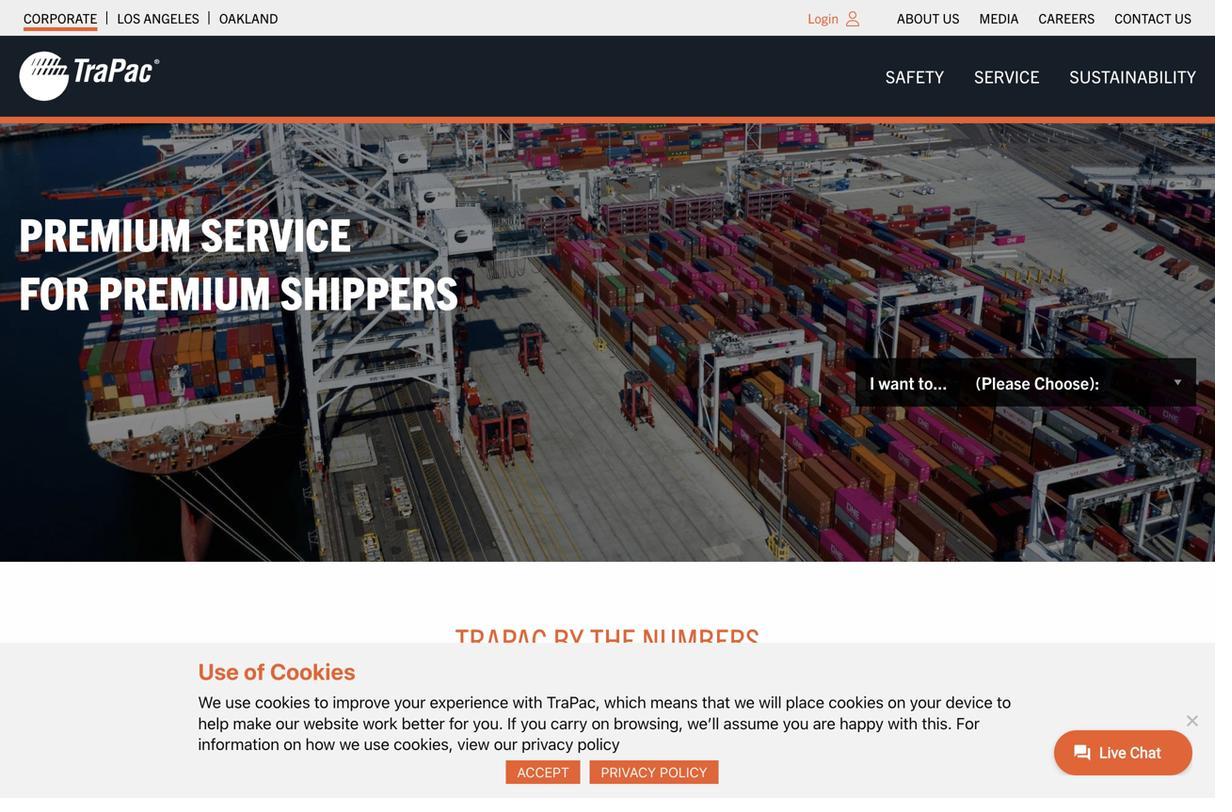 Task type: locate. For each thing, give the bounding box(es) containing it.
us
[[943, 9, 960, 26], [1175, 9, 1191, 26]]

0 vertical spatial use
[[225, 693, 251, 712]]

information
[[198, 734, 279, 753]]

1 horizontal spatial cookies
[[828, 693, 884, 712]]

shippers
[[280, 262, 458, 319]]

use inside 49% less che ghg emissions per teu due to use of electric and hybrid technology
[[274, 769, 297, 788]]

privacy
[[601, 764, 656, 780]]

1 horizontal spatial use
[[274, 769, 297, 788]]

49%
[[174, 703, 222, 739]]

to
[[314, 693, 329, 712], [997, 693, 1011, 712], [258, 769, 271, 788]]

want
[[879, 372, 914, 393]]

you down place
[[783, 714, 809, 732]]

which
[[604, 693, 646, 712]]

contact us
[[1115, 9, 1191, 26]]

corporate
[[24, 9, 97, 26]]

cookies
[[255, 693, 310, 712], [828, 693, 884, 712]]

your up the this.
[[910, 693, 941, 712]]

use up make
[[225, 693, 251, 712]]

to right device
[[997, 693, 1011, 712]]

our down if
[[494, 734, 517, 753]]

we
[[734, 693, 755, 712], [339, 734, 360, 753]]

menu bar
[[887, 5, 1201, 31], [870, 57, 1211, 95]]

of left electric
[[301, 769, 313, 788]]

2 vertical spatial use
[[274, 769, 297, 788]]

2 horizontal spatial use
[[364, 734, 389, 753]]

2 your from the left
[[910, 693, 941, 712]]

use of cookies we use cookies to improve your experience with trapac, which means that we will place cookies on your device to help make our website work better for you. if you carry on browsing, we'll assume you are happy with this. for information on how we use cookies, view our privacy policy
[[198, 658, 1011, 753]]

0 horizontal spatial service
[[201, 204, 351, 261]]

with left the this.
[[888, 714, 918, 732]]

policy
[[577, 734, 620, 753]]

we'll
[[687, 714, 719, 732]]

1 vertical spatial of
[[301, 769, 313, 788]]

49% less che ghg emissions per teu due to use of electric and hybrid technology
[[174, 703, 512, 788]]

per
[[174, 769, 196, 788]]

electric
[[317, 769, 365, 788]]

how
[[306, 734, 335, 753]]

0 horizontal spatial for
[[19, 262, 89, 319]]

on left how
[[283, 734, 301, 753]]

1 you from the left
[[521, 714, 547, 732]]

about
[[897, 9, 940, 26]]

menu bar up service link
[[887, 5, 1201, 31]]

privacy
[[522, 734, 573, 753]]

for inside use of cookies we use cookies to improve your experience with trapac, which means that we will place cookies on your device to help make our website work better for you. if you carry on browsing, we'll assume you are happy with this. for information on how we use cookies, view our privacy policy
[[956, 714, 980, 732]]

1 horizontal spatial of
[[301, 769, 313, 788]]

0 vertical spatial we
[[734, 693, 755, 712]]

2 vertical spatial on
[[283, 734, 301, 753]]

login
[[808, 9, 839, 26]]

0 horizontal spatial our
[[276, 714, 299, 732]]

minutes
[[798, 703, 886, 739]]

oakland link
[[219, 5, 278, 31]]

2 us from the left
[[1175, 9, 1191, 26]]

cookies up make
[[255, 693, 310, 712]]

0 horizontal spatial of
[[244, 658, 265, 685]]

assume
[[723, 714, 779, 732]]

1 vertical spatial on
[[592, 714, 610, 732]]

0 horizontal spatial your
[[394, 693, 426, 712]]

1 horizontal spatial us
[[1175, 9, 1191, 26]]

2 you from the left
[[783, 714, 809, 732]]

0 horizontal spatial with
[[513, 693, 542, 712]]

our up the "emissions"
[[276, 714, 299, 732]]

i
[[870, 372, 875, 393]]

0 horizontal spatial we
[[339, 734, 360, 753]]

you
[[521, 714, 547, 732], [783, 714, 809, 732]]

service
[[974, 65, 1039, 87], [201, 204, 351, 261]]

corporate link
[[24, 5, 97, 31]]

with
[[513, 693, 542, 712], [888, 714, 918, 732]]

1 horizontal spatial our
[[494, 734, 517, 753]]

0 vertical spatial of
[[244, 658, 265, 685]]

menu bar containing about us
[[887, 5, 1201, 31]]

1 cookies from the left
[[255, 693, 310, 712]]

you right if
[[521, 714, 547, 732]]

about us link
[[897, 5, 960, 31]]

1 horizontal spatial on
[[592, 714, 610, 732]]

for
[[19, 262, 89, 319], [956, 714, 980, 732]]

1 horizontal spatial with
[[888, 714, 918, 732]]

of right use
[[244, 658, 265, 685]]

your
[[394, 693, 426, 712], [910, 693, 941, 712]]

1 vertical spatial menu bar
[[870, 57, 1211, 95]]

your up better
[[394, 693, 426, 712]]

0 vertical spatial for
[[19, 262, 89, 319]]

0 vertical spatial on
[[888, 693, 906, 712]]

privacy policy link
[[590, 760, 719, 784]]

media
[[979, 9, 1019, 26]]

of
[[244, 658, 265, 685], [301, 769, 313, 788]]

1 vertical spatial service
[[201, 204, 351, 261]]

0 horizontal spatial to
[[258, 769, 271, 788]]

premium
[[19, 204, 191, 261], [98, 262, 271, 319]]

cookies up the happy
[[828, 693, 884, 712]]

1 horizontal spatial your
[[910, 693, 941, 712]]

1 horizontal spatial for
[[956, 714, 980, 732]]

us right about
[[943, 9, 960, 26]]

1 your from the left
[[394, 693, 426, 712]]

los angeles
[[117, 9, 199, 26]]

0 horizontal spatial us
[[943, 9, 960, 26]]

on right "minutes"
[[888, 693, 906, 712]]

to right due
[[258, 769, 271, 788]]

make
[[233, 714, 272, 732]]

if
[[507, 714, 516, 732]]

on up policy
[[592, 714, 610, 732]]

us right the contact at the right of page
[[1175, 9, 1191, 26]]

0 vertical spatial our
[[276, 714, 299, 732]]

about us
[[897, 9, 960, 26]]

will
[[759, 693, 782, 712]]

we up the assume at the bottom
[[734, 693, 755, 712]]

accept
[[517, 764, 569, 780]]

1 horizontal spatial to
[[314, 693, 329, 712]]

to inside 49% less che ghg emissions per teu due to use of electric and hybrid technology
[[258, 769, 271, 788]]

40
[[763, 703, 792, 739]]

on
[[888, 693, 906, 712], [592, 714, 610, 732], [283, 734, 301, 753]]

menu bar containing safety
[[870, 57, 1211, 95]]

to up the website on the bottom
[[314, 693, 329, 712]]

0 horizontal spatial on
[[283, 734, 301, 753]]

1 horizontal spatial service
[[974, 65, 1039, 87]]

1 horizontal spatial you
[[783, 714, 809, 732]]

1 vertical spatial for
[[956, 714, 980, 732]]

our
[[276, 714, 299, 732], [494, 734, 517, 753]]

trapac by the numbers
[[455, 619, 760, 659]]

0 horizontal spatial you
[[521, 714, 547, 732]]

sustainability link
[[1054, 57, 1211, 95]]

we down the website on the bottom
[[339, 734, 360, 753]]

1 horizontal spatial we
[[734, 693, 755, 712]]

careers
[[1039, 9, 1095, 26]]

use down work
[[364, 734, 389, 753]]

0 vertical spatial with
[[513, 693, 542, 712]]

0 horizontal spatial cookies
[[255, 693, 310, 712]]

0 vertical spatial premium
[[19, 204, 191, 261]]

the
[[590, 619, 636, 659]]

0 vertical spatial menu bar
[[887, 5, 1201, 31]]

1 us from the left
[[943, 9, 960, 26]]

2 horizontal spatial on
[[888, 693, 906, 712]]

experience
[[430, 693, 508, 712]]

emissions
[[229, 735, 338, 772]]

privacy policy
[[601, 764, 707, 780]]

carry
[[551, 714, 587, 732]]

menu bar down the careers
[[870, 57, 1211, 95]]

with up if
[[513, 693, 542, 712]]

us for contact us
[[1175, 9, 1191, 26]]

this.
[[922, 714, 952, 732]]

use
[[225, 693, 251, 712], [364, 734, 389, 753], [274, 769, 297, 788]]

use right due
[[274, 769, 297, 788]]

are
[[813, 714, 835, 732]]

1 vertical spatial with
[[888, 714, 918, 732]]



Task type: vqa. For each thing, say whether or not it's contained in the screenshot.
ground
no



Task type: describe. For each thing, give the bounding box(es) containing it.
us for about us
[[943, 9, 960, 26]]

che
[[283, 703, 330, 739]]

premium service for premium shippers
[[19, 204, 458, 319]]

that
[[702, 693, 730, 712]]

trapac
[[455, 619, 547, 659]]

device
[[946, 693, 993, 712]]

los angeles link
[[117, 5, 199, 31]]

accept link
[[506, 760, 580, 784]]

for inside premium service for premium shippers
[[19, 262, 89, 319]]

and
[[368, 769, 393, 788]]

angeles
[[143, 9, 199, 26]]

due
[[230, 769, 255, 788]]

i want to...
[[870, 372, 947, 393]]

view
[[457, 734, 490, 753]]

website
[[303, 714, 359, 732]]

sustainability
[[1070, 65, 1196, 87]]

browsing,
[[614, 714, 683, 732]]

hybrid
[[397, 769, 438, 788]]

2 horizontal spatial to
[[997, 693, 1011, 712]]

less
[[228, 703, 277, 739]]

1 vertical spatial use
[[364, 734, 389, 753]]

safety
[[885, 65, 944, 87]]

work
[[363, 714, 398, 732]]

improve
[[333, 693, 390, 712]]

better
[[402, 714, 445, 732]]

we
[[198, 693, 221, 712]]

cookies
[[270, 658, 355, 685]]

light image
[[846, 11, 859, 26]]

service link
[[959, 57, 1054, 95]]

corporate image
[[19, 50, 160, 103]]

use
[[198, 658, 239, 685]]

0 horizontal spatial use
[[225, 693, 251, 712]]

oakland
[[219, 9, 278, 26]]

1 vertical spatial we
[[339, 734, 360, 753]]

40 minutes
[[763, 703, 886, 739]]

los
[[117, 9, 140, 26]]

for
[[449, 714, 469, 732]]

trapac,
[[547, 693, 600, 712]]

contact us link
[[1115, 5, 1191, 31]]

media link
[[979, 5, 1019, 31]]

no image
[[1182, 711, 1201, 730]]

to...
[[918, 372, 947, 393]]

help
[[198, 714, 229, 732]]

means
[[650, 693, 698, 712]]

place
[[786, 693, 824, 712]]

contact
[[1115, 9, 1171, 26]]

ghg
[[174, 735, 223, 772]]

0 vertical spatial service
[[974, 65, 1039, 87]]

service inside premium service for premium shippers
[[201, 204, 351, 261]]

safety link
[[870, 57, 959, 95]]

1 vertical spatial our
[[494, 734, 517, 753]]

of inside use of cookies we use cookies to improve your experience with trapac, which means that we will place cookies on your device to help make our website work better for you. if you carry on browsing, we'll assume you are happy with this. for information on how we use cookies, view our privacy policy
[[244, 658, 265, 685]]

cookies,
[[394, 734, 453, 753]]

careers link
[[1039, 5, 1095, 31]]

1 vertical spatial premium
[[98, 262, 271, 319]]

of inside 49% less che ghg emissions per teu due to use of electric and hybrid technology
[[301, 769, 313, 788]]

2 cookies from the left
[[828, 693, 884, 712]]

by
[[553, 619, 584, 659]]

login link
[[808, 9, 839, 26]]

numbers
[[642, 619, 760, 659]]

you.
[[473, 714, 503, 732]]

technology
[[441, 769, 512, 788]]

teu
[[199, 769, 227, 788]]

policy
[[660, 764, 707, 780]]

happy
[[840, 714, 884, 732]]



